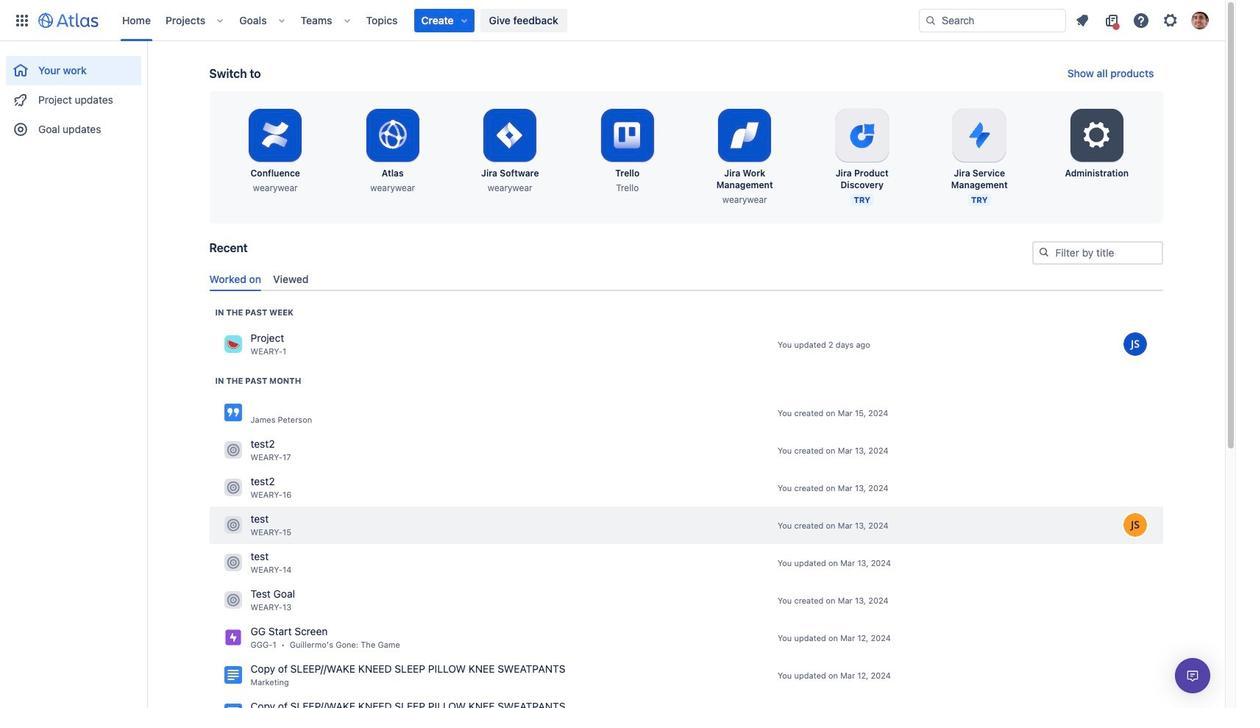 Task type: locate. For each thing, give the bounding box(es) containing it.
help image
[[1133, 11, 1151, 29]]

2 townsquare image from the top
[[224, 517, 242, 535]]

1 vertical spatial confluence image
[[224, 705, 242, 709]]

Filter by title field
[[1034, 243, 1162, 264]]

0 vertical spatial settings image
[[1162, 11, 1180, 29]]

heading
[[215, 307, 294, 319], [215, 375, 301, 387]]

open intercom messenger image
[[1184, 668, 1202, 685]]

confluence image
[[224, 404, 242, 422]]

1 vertical spatial settings image
[[1080, 118, 1115, 153]]

top element
[[9, 0, 919, 41]]

1 horizontal spatial settings image
[[1162, 11, 1180, 29]]

1 vertical spatial townsquare image
[[224, 479, 242, 497]]

0 vertical spatial heading
[[215, 307, 294, 319]]

0 vertical spatial townsquare image
[[224, 442, 242, 460]]

townsquare image
[[224, 442, 242, 460], [224, 479, 242, 497]]

0 horizontal spatial settings image
[[1080, 118, 1115, 153]]

search image
[[925, 14, 937, 26]]

None search field
[[919, 8, 1067, 32]]

0 vertical spatial confluence image
[[224, 667, 242, 685]]

1 townsquare image from the top
[[224, 336, 242, 354]]

1 heading from the top
[[215, 307, 294, 319]]

banner
[[0, 0, 1226, 41]]

tab list
[[204, 267, 1169, 291]]

townsquare image
[[224, 336, 242, 354], [224, 517, 242, 535], [224, 555, 242, 572], [224, 592, 242, 610]]

1 vertical spatial heading
[[215, 375, 301, 387]]

2 heading from the top
[[215, 375, 301, 387]]

1 confluence image from the top
[[224, 667, 242, 685]]

1 townsquare image from the top
[[224, 442, 242, 460]]

group
[[6, 41, 141, 149]]

confluence image
[[224, 667, 242, 685], [224, 705, 242, 709]]

settings image
[[1162, 11, 1180, 29], [1080, 118, 1115, 153]]



Task type: describe. For each thing, give the bounding box(es) containing it.
jira image
[[224, 630, 242, 647]]

3 townsquare image from the top
[[224, 555, 242, 572]]

search image
[[1038, 247, 1050, 258]]

account image
[[1192, 11, 1209, 29]]

Search field
[[919, 8, 1067, 32]]

2 townsquare image from the top
[[224, 479, 242, 497]]

4 townsquare image from the top
[[224, 592, 242, 610]]

switch to... image
[[13, 11, 31, 29]]

notifications image
[[1074, 11, 1092, 29]]

2 confluence image from the top
[[224, 705, 242, 709]]



Task type: vqa. For each thing, say whether or not it's contained in the screenshot.
second 'Group' from the bottom
no



